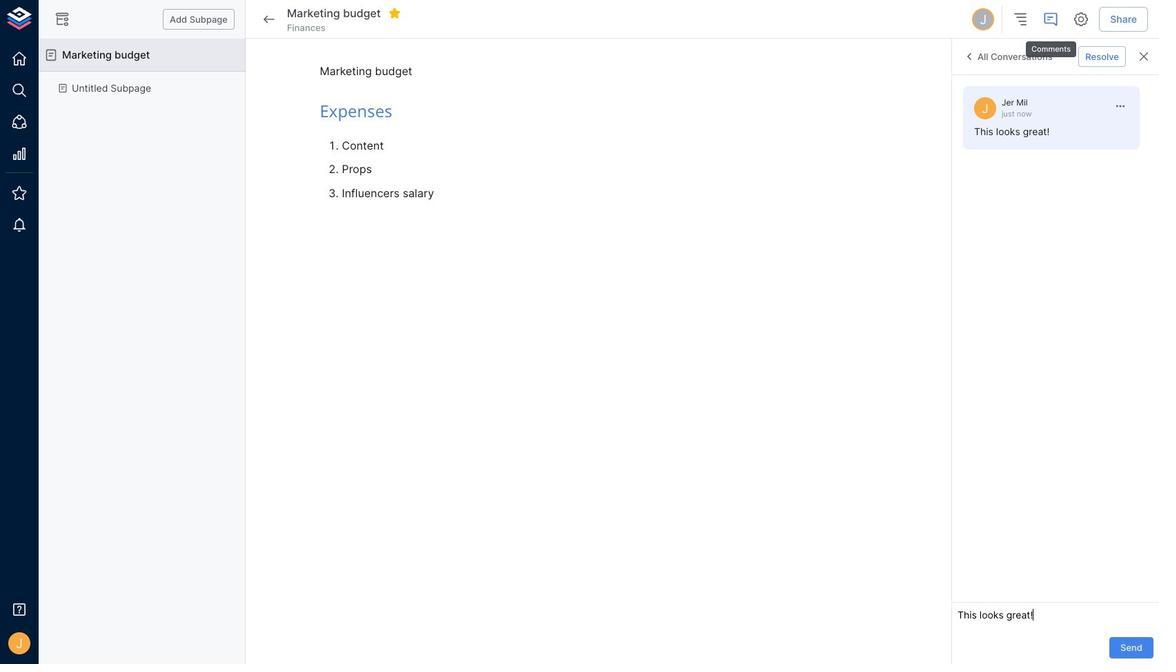 Task type: describe. For each thing, give the bounding box(es) containing it.
settings image
[[1073, 11, 1090, 28]]

hide wiki image
[[54, 11, 70, 28]]

go back image
[[261, 11, 277, 28]]

comments image
[[1043, 11, 1060, 28]]

remove favorite image
[[389, 7, 401, 19]]



Task type: vqa. For each thing, say whether or not it's contained in the screenshot.
HIDE WIKI icon
yes



Task type: locate. For each thing, give the bounding box(es) containing it.
tooltip
[[1025, 32, 1078, 59]]

table of contents image
[[1013, 11, 1029, 28]]

Comment or @mention collaborator... text field
[[958, 609, 1154, 627]]



